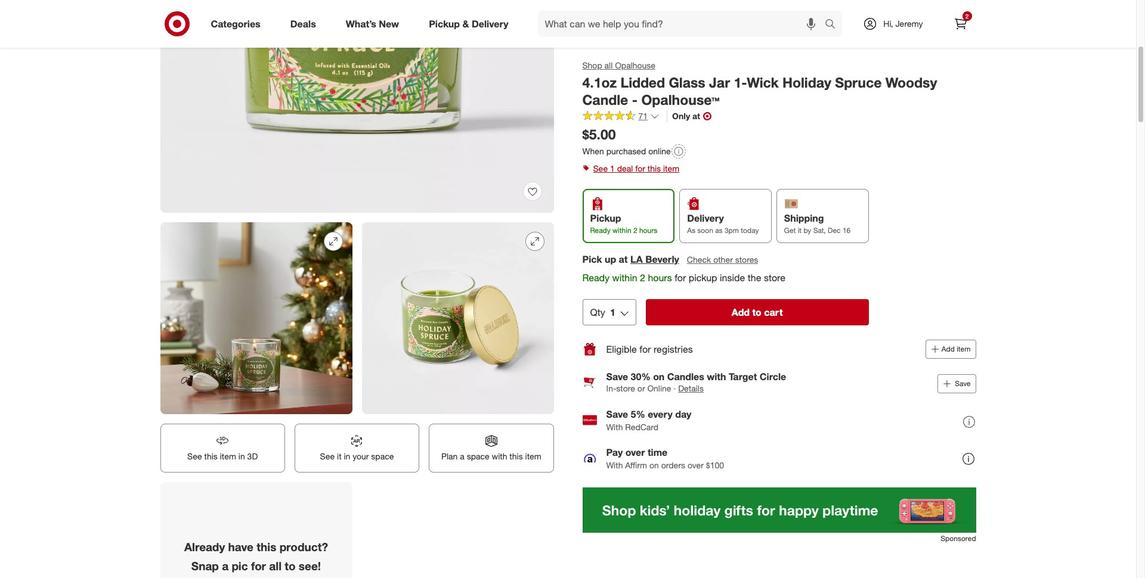 Task type: vqa. For each thing, say whether or not it's contained in the screenshot.


Task type: locate. For each thing, give the bounding box(es) containing it.
in left your
[[344, 452, 350, 462]]

0 vertical spatial 2
[[966, 13, 969, 20]]

3pm
[[725, 226, 739, 235]]

pickup
[[689, 272, 717, 284]]

other
[[714, 255, 733, 265]]

1 for qty
[[610, 307, 615, 319]]

0 horizontal spatial add
[[732, 307, 750, 319]]

0 vertical spatial within
[[613, 226, 631, 235]]

with down pay
[[606, 460, 623, 470]]

within down pick up at la beverly
[[612, 272, 637, 284]]

online
[[649, 146, 671, 156]]

1 vertical spatial pickup
[[590, 212, 621, 224]]

0 vertical spatial hours
[[639, 226, 657, 235]]

what's new
[[346, 18, 399, 30]]

in inside see it in your space button
[[344, 452, 350, 462]]

categories
[[211, 18, 261, 30]]

0 vertical spatial pickup
[[429, 18, 460, 30]]

1 horizontal spatial delivery
[[687, 212, 724, 224]]

save for save 30% on candles with target circle
[[606, 371, 628, 383]]

store for in-
[[616, 384, 635, 394]]

delivery as soon as 3pm today
[[687, 212, 759, 235]]

all down product?
[[269, 559, 282, 573]]

1 horizontal spatial add
[[942, 345, 955, 354]]

see left your
[[320, 452, 335, 462]]

2 horizontal spatial 2
[[966, 13, 969, 20]]

1 right qty
[[610, 307, 615, 319]]

save inside save 30% on candles with target circle in-store or online ∙ details
[[606, 371, 628, 383]]

it left by
[[798, 226, 802, 235]]

see this item in 3d
[[187, 452, 258, 462]]

0 horizontal spatial see
[[187, 452, 202, 462]]

0 vertical spatial with
[[707, 371, 726, 383]]

add to cart
[[732, 307, 783, 319]]

orders
[[661, 460, 685, 470]]

add left cart
[[732, 307, 750, 319]]

save inside button
[[955, 379, 971, 388]]

2 1 from the top
[[610, 307, 615, 319]]

0 horizontal spatial space
[[371, 452, 394, 462]]

2 right "jeremy"
[[966, 13, 969, 20]]

1 horizontal spatial a
[[460, 452, 465, 462]]

0 horizontal spatial over
[[626, 447, 645, 459]]

hours
[[639, 226, 657, 235], [648, 272, 672, 284]]

pickup for &
[[429, 18, 460, 30]]

only at
[[672, 111, 700, 121]]

1 horizontal spatial see
[[320, 452, 335, 462]]

1 horizontal spatial at
[[693, 111, 700, 121]]

for left pickup
[[675, 272, 686, 284]]

1 horizontal spatial it
[[798, 226, 802, 235]]

0 vertical spatial a
[[460, 452, 465, 462]]

jar
[[709, 74, 730, 91]]

with up pay
[[606, 422, 623, 432]]

pay over time with affirm on orders over $100
[[606, 447, 724, 470]]

pickup inside pickup ready within 2 hours
[[590, 212, 621, 224]]

in-
[[606, 384, 616, 394]]

save
[[606, 371, 628, 383], [955, 379, 971, 388], [606, 408, 628, 420]]

save up "in-"
[[606, 371, 628, 383]]

0 horizontal spatial all
[[269, 559, 282, 573]]

as
[[687, 226, 695, 235]]

over left $100
[[688, 460, 704, 470]]

2 in from the left
[[344, 452, 350, 462]]

1 horizontal spatial space
[[467, 452, 490, 462]]

to left cart
[[753, 307, 762, 319]]

1 vertical spatial store
[[616, 384, 635, 394]]

a right the plan
[[460, 452, 465, 462]]

1 vertical spatial 1
[[610, 307, 615, 319]]

a left pic
[[222, 559, 229, 573]]

with right the plan
[[492, 452, 507, 462]]

purchased
[[606, 146, 646, 156]]

a inside button
[[460, 452, 465, 462]]

with inside save 5% every day with redcard
[[606, 422, 623, 432]]

at right up
[[619, 254, 628, 266]]

0 horizontal spatial to
[[285, 559, 296, 573]]

1 left deal
[[610, 164, 615, 174]]

delivery right &
[[472, 18, 509, 30]]

in left 3d
[[239, 452, 245, 462]]

5%
[[631, 408, 645, 420]]

1 vertical spatial to
[[285, 559, 296, 573]]

item
[[663, 164, 680, 174], [957, 345, 971, 354], [220, 452, 236, 462], [525, 452, 542, 462]]

0 horizontal spatial with
[[492, 452, 507, 462]]

0 vertical spatial on
[[653, 371, 665, 383]]

0 vertical spatial store
[[764, 272, 786, 284]]

1 horizontal spatial all
[[605, 60, 613, 70]]

store right the
[[764, 272, 786, 284]]

to left see!
[[285, 559, 296, 573]]

with left target
[[707, 371, 726, 383]]

lidded
[[621, 74, 665, 91]]

a inside the already have this product? snap a pic for all to see!
[[222, 559, 229, 573]]

pic
[[232, 559, 248, 573]]

0 vertical spatial with
[[606, 422, 623, 432]]

over up affirm
[[626, 447, 645, 459]]

categories link
[[201, 11, 275, 37]]

plan a space with this item
[[441, 452, 542, 462]]

1 1 from the top
[[610, 164, 615, 174]]

2 down la
[[640, 272, 645, 284]]

2 vertical spatial 2
[[640, 272, 645, 284]]

space
[[371, 452, 394, 462], [467, 452, 490, 462]]

save 5% every day with redcard
[[606, 408, 692, 432]]

$5.00
[[582, 126, 616, 143]]

0 horizontal spatial in
[[239, 452, 245, 462]]

within up pick up at la beverly
[[613, 226, 631, 235]]

2 inside 2 link
[[966, 13, 969, 20]]

a
[[460, 452, 465, 462], [222, 559, 229, 573]]

already have this product? snap a pic for all to see!
[[184, 540, 328, 573]]

the
[[748, 272, 761, 284]]

2 horizontal spatial see
[[593, 164, 608, 174]]

when
[[582, 146, 604, 156]]

2 inside pickup ready within 2 hours
[[633, 226, 637, 235]]

0 vertical spatial it
[[798, 226, 802, 235]]

1 horizontal spatial in
[[344, 452, 350, 462]]

1 vertical spatial at
[[619, 254, 628, 266]]

hours down beverly
[[648, 272, 672, 284]]

ready inside pickup ready within 2 hours
[[590, 226, 611, 235]]

for inside the already have this product? snap a pic for all to see!
[[251, 559, 266, 573]]

0 horizontal spatial pickup
[[429, 18, 460, 30]]

-
[[632, 91, 638, 108]]

2 space from the left
[[467, 452, 490, 462]]

4.1oz
[[582, 74, 617, 91]]

1 vertical spatial a
[[222, 559, 229, 573]]

see
[[593, 164, 608, 174], [187, 452, 202, 462], [320, 452, 335, 462]]

store left or
[[616, 384, 635, 394]]

with
[[606, 422, 623, 432], [606, 460, 623, 470]]

for right pic
[[251, 559, 266, 573]]

1 vertical spatial all
[[269, 559, 282, 573]]

0 horizontal spatial at
[[619, 254, 628, 266]]

1 vertical spatial over
[[688, 460, 704, 470]]

4.1oz lidded glass jar 1-wick holiday spruce woodsy candle - opalhouse&#8482;, 3 of 5 image
[[362, 222, 554, 415]]

0 horizontal spatial store
[[616, 384, 635, 394]]

0 vertical spatial over
[[626, 447, 645, 459]]

see left 3d
[[187, 452, 202, 462]]

check other stores
[[687, 255, 758, 265]]

for
[[635, 164, 645, 174], [675, 272, 686, 284], [640, 343, 651, 355], [251, 559, 266, 573]]

What can we help you find? suggestions appear below search field
[[538, 11, 828, 37]]

spruce
[[835, 74, 882, 91]]

item inside see 1 deal for this item link
[[663, 164, 680, 174]]

deals link
[[280, 11, 331, 37]]

1-
[[734, 74, 747, 91]]

all right shop
[[605, 60, 613, 70]]

2
[[966, 13, 969, 20], [633, 226, 637, 235], [640, 272, 645, 284]]

1 vertical spatial delivery
[[687, 212, 724, 224]]

1 horizontal spatial pickup
[[590, 212, 621, 224]]

pickup left &
[[429, 18, 460, 30]]

save for save 5% every day
[[606, 408, 628, 420]]

affirm
[[625, 460, 647, 470]]

on down the time
[[650, 460, 659, 470]]

shipping get it by sat, dec 16
[[784, 212, 851, 235]]

to
[[753, 307, 762, 319], [285, 559, 296, 573]]

30%
[[631, 371, 651, 383]]

1 in from the left
[[239, 452, 245, 462]]

71 link
[[582, 111, 660, 124]]

add up save button
[[942, 345, 955, 354]]

2 with from the top
[[606, 460, 623, 470]]

ready up pick
[[590, 226, 611, 235]]

2 up la
[[633, 226, 637, 235]]

it left your
[[337, 452, 342, 462]]

save inside save 5% every day with redcard
[[606, 408, 628, 420]]

all inside the already have this product? snap a pic for all to see!
[[269, 559, 282, 573]]

0 vertical spatial add
[[732, 307, 750, 319]]

pickup up up
[[590, 212, 621, 224]]

hours up la beverly "button"
[[639, 226, 657, 235]]

delivery up the 'soon'
[[687, 212, 724, 224]]

with inside the pay over time with affirm on orders over $100
[[606, 460, 623, 470]]

0 vertical spatial to
[[753, 307, 762, 319]]

1 vertical spatial with
[[606, 460, 623, 470]]

1 vertical spatial with
[[492, 452, 507, 462]]

3d
[[247, 452, 258, 462]]

opalhouse™
[[641, 91, 720, 108]]

all
[[605, 60, 613, 70], [269, 559, 282, 573]]

see down "when"
[[593, 164, 608, 174]]

at right only
[[693, 111, 700, 121]]

1 with from the top
[[606, 422, 623, 432]]

1 horizontal spatial store
[[764, 272, 786, 284]]

1 horizontal spatial with
[[707, 371, 726, 383]]

deal
[[617, 164, 633, 174]]

save down add item
[[955, 379, 971, 388]]

hi,
[[884, 18, 893, 29]]

jeremy
[[896, 18, 923, 29]]

this inside the already have this product? snap a pic for all to see!
[[257, 540, 276, 554]]

1 vertical spatial add
[[942, 345, 955, 354]]

on up online
[[653, 371, 665, 383]]

ready down pick
[[582, 272, 610, 284]]

1 vertical spatial hours
[[648, 272, 672, 284]]

see 1 deal for this item link
[[582, 161, 976, 177]]

shop
[[582, 60, 602, 70]]

store inside save 30% on candles with target circle in-store or online ∙ details
[[616, 384, 635, 394]]

1 vertical spatial it
[[337, 452, 342, 462]]

0 horizontal spatial it
[[337, 452, 342, 462]]

space right your
[[371, 452, 394, 462]]

1 for see
[[610, 164, 615, 174]]

space right the plan
[[467, 452, 490, 462]]

advertisement region
[[582, 488, 976, 533]]

1 vertical spatial on
[[650, 460, 659, 470]]

0 vertical spatial all
[[605, 60, 613, 70]]

sat,
[[813, 226, 826, 235]]

0 vertical spatial 1
[[610, 164, 615, 174]]

0 horizontal spatial a
[[222, 559, 229, 573]]

add
[[732, 307, 750, 319], [942, 345, 955, 354]]

on inside save 30% on candles with target circle in-store or online ∙ details
[[653, 371, 665, 383]]

0 vertical spatial ready
[[590, 226, 611, 235]]

1 horizontal spatial to
[[753, 307, 762, 319]]

see it in your space
[[320, 452, 394, 462]]

sponsored
[[941, 535, 976, 543]]

details
[[678, 384, 704, 394]]

0 vertical spatial delivery
[[472, 18, 509, 30]]

within
[[613, 226, 631, 235], [612, 272, 637, 284]]

1 vertical spatial 2
[[633, 226, 637, 235]]

save left 5%
[[606, 408, 628, 420]]

0 horizontal spatial 2
[[633, 226, 637, 235]]

&
[[463, 18, 469, 30]]

pickup
[[429, 18, 460, 30], [590, 212, 621, 224]]

pickup ready within 2 hours
[[590, 212, 657, 235]]

$100
[[706, 460, 724, 470]]



Task type: describe. For each thing, give the bounding box(es) containing it.
pickup & delivery link
[[419, 11, 523, 37]]

la beverly button
[[630, 253, 679, 267]]

within inside pickup ready within 2 hours
[[613, 226, 631, 235]]

new
[[379, 18, 399, 30]]

ready within 2 hours for pickup inside the store
[[582, 272, 786, 284]]

item inside the plan a space with this item button
[[525, 452, 542, 462]]

delivery inside delivery as soon as 3pm today
[[687, 212, 724, 224]]

check
[[687, 255, 711, 265]]

pickup for ready
[[590, 212, 621, 224]]

pay
[[606, 447, 623, 459]]

holiday
[[783, 74, 831, 91]]

eligible
[[606, 343, 637, 355]]

opalhouse
[[615, 60, 656, 70]]

16
[[843, 226, 851, 235]]

it inside button
[[337, 452, 342, 462]]

soon
[[697, 226, 713, 235]]

see for see 1 deal for this item
[[593, 164, 608, 174]]

time
[[648, 447, 668, 459]]

save button
[[938, 375, 976, 394]]

see!
[[299, 559, 321, 573]]

stores
[[735, 255, 758, 265]]

circle
[[760, 371, 786, 383]]

in inside "see this item in 3d" button
[[239, 452, 245, 462]]

for right deal
[[635, 164, 645, 174]]

1 vertical spatial within
[[612, 272, 637, 284]]

registries
[[654, 343, 693, 355]]

add item
[[942, 345, 971, 354]]

what's
[[346, 18, 376, 30]]

details button
[[678, 383, 704, 395]]

1 horizontal spatial over
[[688, 460, 704, 470]]

for right eligible
[[640, 343, 651, 355]]

up
[[605, 254, 616, 266]]

online
[[647, 384, 671, 394]]

redcard
[[625, 422, 659, 432]]

as
[[715, 226, 723, 235]]

what's new link
[[336, 11, 414, 37]]

save 30% on candles with target circle in-store or online ∙ details
[[606, 371, 786, 394]]

on inside the pay over time with affirm on orders over $100
[[650, 460, 659, 470]]

to inside the already have this product? snap a pic for all to see!
[[285, 559, 296, 573]]

add for add item
[[942, 345, 955, 354]]

1 vertical spatial ready
[[582, 272, 610, 284]]

every
[[648, 408, 673, 420]]

beverly
[[646, 254, 679, 266]]

dec
[[828, 226, 841, 235]]

4.1oz lidded glass jar 1-wick holiday spruce woodsy candle - opalhouse&#8482;, 2 of 5 image
[[160, 222, 352, 415]]

or
[[638, 384, 645, 394]]

1 horizontal spatial 2
[[640, 272, 645, 284]]

pick
[[582, 254, 602, 266]]

check other stores button
[[686, 254, 759, 267]]

have
[[228, 540, 254, 554]]

see it in your space button
[[295, 424, 419, 473]]

qty
[[590, 307, 605, 319]]

item inside add item button
[[957, 345, 971, 354]]

see 1 deal for this item
[[593, 164, 680, 174]]

pick up at la beverly
[[582, 254, 679, 266]]

shipping
[[784, 212, 824, 224]]

snap
[[191, 559, 219, 573]]

hours inside pickup ready within 2 hours
[[639, 226, 657, 235]]

your
[[353, 452, 369, 462]]

today
[[741, 226, 759, 235]]

with inside the plan a space with this item button
[[492, 452, 507, 462]]

by
[[804, 226, 811, 235]]

glass
[[669, 74, 705, 91]]

eligible for registries
[[606, 343, 693, 355]]

search button
[[820, 11, 848, 39]]

4.1oz lidded glass jar 1-wick holiday spruce woodsy candle - opalhouse&#8482;, 1 of 5 image
[[160, 0, 554, 213]]

see for see it in your space
[[320, 452, 335, 462]]

store for the
[[764, 272, 786, 284]]

when purchased online
[[582, 146, 671, 156]]

it inside shipping get it by sat, dec 16
[[798, 226, 802, 235]]

candle
[[582, 91, 628, 108]]

candles
[[667, 371, 704, 383]]

already
[[184, 540, 225, 554]]

shop all opalhouse 4.1oz lidded glass jar 1-wick holiday spruce woodsy candle - opalhouse™
[[582, 60, 937, 108]]

only
[[672, 111, 690, 121]]

see for see this item in 3d
[[187, 452, 202, 462]]

wick
[[747, 74, 779, 91]]

target
[[729, 371, 757, 383]]

to inside button
[[753, 307, 762, 319]]

get
[[784, 226, 796, 235]]

add item button
[[926, 340, 976, 359]]

deals
[[290, 18, 316, 30]]

cart
[[764, 307, 783, 319]]

0 vertical spatial at
[[693, 111, 700, 121]]

plan a space with this item button
[[429, 424, 554, 473]]

add to cart button
[[646, 300, 869, 326]]

product?
[[280, 540, 328, 554]]

pickup & delivery
[[429, 18, 509, 30]]

woodsy
[[886, 74, 937, 91]]

71
[[639, 111, 648, 121]]

0 horizontal spatial delivery
[[472, 18, 509, 30]]

search
[[820, 19, 848, 31]]

item inside "see this item in 3d" button
[[220, 452, 236, 462]]

plan
[[441, 452, 458, 462]]

qty 1
[[590, 307, 615, 319]]

la
[[630, 254, 643, 266]]

1 space from the left
[[371, 452, 394, 462]]

see this item in 3d button
[[160, 424, 285, 473]]

with inside save 30% on candles with target circle in-store or online ∙ details
[[707, 371, 726, 383]]

hi, jeremy
[[884, 18, 923, 29]]

all inside shop all opalhouse 4.1oz lidded glass jar 1-wick holiday spruce woodsy candle - opalhouse™
[[605, 60, 613, 70]]

add for add to cart
[[732, 307, 750, 319]]



